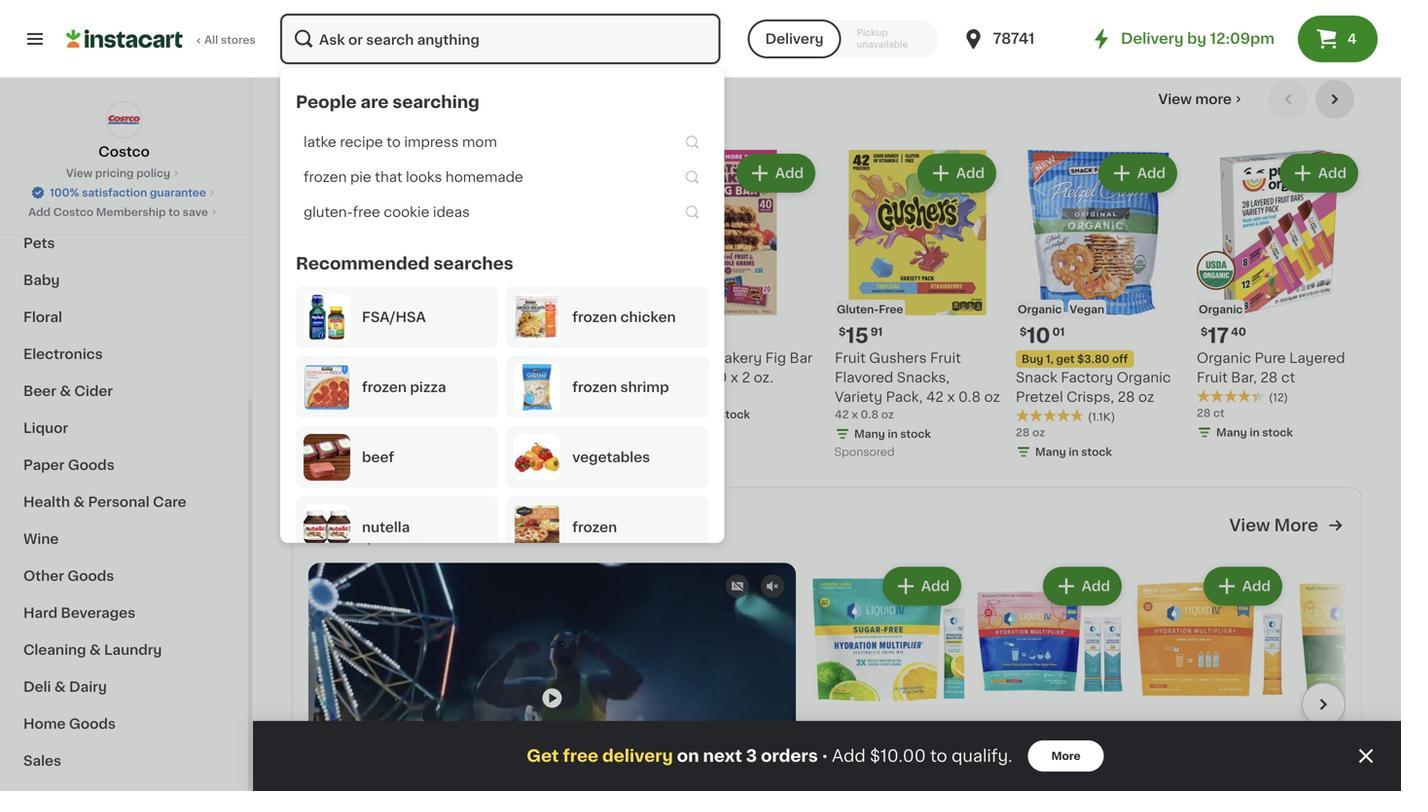 Task type: describe. For each thing, give the bounding box(es) containing it.
i.v. inside '36 liquid i.v. hydration multiplier electrolyte drink mix, varie'
[[1019, 752, 1037, 765]]

many in stock for frito lay sunchips variety, 30 x 1.5 oz.
[[311, 429, 388, 439]]

1 vertical spatial 2
[[681, 390, 687, 400]]

add costco membership to save link
[[28, 204, 220, 220]]

home goods link
[[12, 706, 236, 743]]

meat & seafood link
[[12, 151, 236, 188]]

(1.1k)
[[1088, 412, 1115, 422]]

homemade
[[446, 170, 523, 184]]

liquid for liquid i.v. energ
[[1294, 752, 1336, 765]]

view for view more
[[1230, 517, 1270, 534]]

ct inside button
[[483, 0, 494, 11]]

1 vertical spatial 40
[[709, 371, 727, 384]]

health & personal care link
[[12, 484, 236, 521]]

1
[[564, 371, 570, 384]]

membership
[[96, 207, 166, 218]]

stock for nature's bakery fig bar variety, 40 x 2 oz.
[[719, 409, 750, 420]]

$ for 21
[[296, 327, 303, 337]]

buy 1, get $3.80 off
[[1022, 354, 1128, 364]]

stock down the (1.1k)
[[1081, 447, 1112, 457]]

hard
[[23, 606, 58, 620]]

many down 28 ct
[[1216, 427, 1247, 438]]

28 down 17
[[1197, 408, 1211, 418]]

add inside treatment tracker modal dialog
[[832, 748, 866, 764]]

to inside treatment tracker modal dialog
[[930, 748, 948, 764]]

in for nature's bakery fig bar variety, 40 x 2 oz.
[[707, 409, 717, 420]]

$ for 17
[[1201, 327, 1208, 337]]

in for frito-lay classic mix, variety pack, 1 oz, 54 ct
[[526, 409, 536, 420]]

variety inside fruit gushers fruit flavored snacks, variety pack, 42 x 0.8 oz 42 x 0.8 oz
[[835, 390, 883, 404]]

search list box for recommended searches
[[296, 286, 709, 566]]

sunchips
[[355, 371, 418, 384]]

get
[[527, 748, 559, 764]]

oz inside nature's bakery fig bar variety, 40 x 2 oz. 40 x 2 oz
[[690, 390, 703, 400]]

liquid i.v. fueling life's adventures image
[[308, 504, 352, 547]]

1, for 21
[[322, 354, 330, 364]]

hydration inside '36 liquid i.v. hydration multiplier electrolyte drink mix, varie'
[[1041, 752, 1108, 765]]

add button for organic pure layered fruit bar, 28 ct
[[1281, 156, 1357, 191]]

organic for organic
[[1199, 304, 1243, 315]]

vegetables link
[[514, 434, 701, 481]]

snack
[[1016, 371, 1058, 384]]

28 inside snack factory organic pretzel crisps, 28 oz
[[1118, 390, 1135, 404]]

all
[[204, 35, 218, 45]]

shrimp
[[620, 381, 669, 394]]

oz inside snack factory organic pretzel crisps, 28 oz
[[1139, 390, 1155, 404]]

frozen for frozen pie that looks homemade
[[304, 170, 347, 184]]

91
[[871, 327, 883, 337]]

variety, inside frito lay sunchips variety, 30 x 1.5 oz. 30 x 1.5 oz
[[292, 390, 343, 404]]

add button for nature's bakery fig bar variety, 40 x 2 oz.
[[738, 156, 814, 191]]

stores
[[221, 35, 256, 45]]

many for nature's bakery fig bar variety, 40 x 2 oz.
[[673, 409, 704, 420]]

frozen pizza image
[[304, 364, 350, 411]]

74
[[514, 327, 527, 337]]

28 inside organic pure layered fruit bar, 28 ct
[[1261, 371, 1278, 384]]

bakery inside bakery link
[[23, 126, 73, 139]]

1 sponsored badge image from the top
[[835, 19, 894, 30]]

looks
[[406, 170, 442, 184]]

nature's
[[654, 351, 711, 365]]

$3.80
[[1077, 354, 1110, 364]]

view more
[[1230, 517, 1319, 534]]

frozen shrimp link
[[514, 364, 701, 411]]

care
[[153, 495, 186, 509]]

frito-lay classic mix, variety pack, 1 oz, 54 ct 54 ct
[[473, 351, 632, 400]]

100% satisfaction guarantee
[[50, 187, 206, 198]]

pizza
[[410, 381, 446, 394]]

beer & cider link
[[12, 373, 236, 410]]

many in stock down the (1.1k)
[[1035, 447, 1112, 457]]

people are searching
[[296, 94, 480, 110]]

lay for 24
[[510, 351, 535, 365]]

0 horizontal spatial 54
[[473, 390, 488, 400]]

organic pure layered fruit bar, 28 ct
[[1197, 351, 1346, 384]]

get free delivery on next 3 orders • add $10.00 to qualify.
[[527, 748, 1013, 764]]

guarantee
[[150, 187, 206, 198]]

10
[[1027, 326, 1051, 346]]

by
[[1187, 32, 1207, 46]]

ct down organic pure layered fruit bar, 28 ct
[[1214, 408, 1225, 418]]

save
[[183, 207, 208, 218]]

energ
[[1362, 752, 1401, 765]]

product group containing 15
[[835, 150, 1000, 463]]

0 horizontal spatial to
[[169, 207, 180, 218]]

electrolyte
[[1041, 771, 1115, 785]]

i.v. for liquid i.v. sugar-free hydration multiplier, lemon lime, 2
[[858, 752, 876, 765]]

beer
[[23, 384, 56, 398]]

electronics
[[23, 347, 103, 361]]

delivery for delivery by 12:09pm
[[1121, 32, 1184, 46]]

cleaning
[[23, 643, 86, 657]]

that
[[375, 170, 403, 184]]

sponsored badge image inside "item carousel" region
[[835, 447, 894, 458]]

oz inside frito lay sunchips variety, 30 x 1.5 oz. 30 x 1.5 oz
[[336, 409, 348, 420]]

organic for organic pure layered fruit bar, 28 ct
[[1197, 351, 1251, 365]]

recommended searches group
[[296, 253, 709, 566]]

wine link
[[12, 521, 236, 558]]

snack factory organic pretzel crisps, 28 oz
[[1016, 371, 1171, 404]]

costco logo image
[[106, 101, 143, 138]]

latke recipe to impress mom link
[[296, 125, 709, 160]]

lay for $
[[326, 371, 351, 384]]

other
[[23, 569, 64, 583]]

treatment tracker modal dialog
[[253, 721, 1401, 791]]

0 horizontal spatial fruit
[[835, 351, 866, 365]]

fig
[[766, 351, 786, 365]]

impress
[[404, 135, 459, 149]]

bakery link
[[12, 114, 236, 151]]

frozen for frozen shrimp
[[572, 381, 617, 394]]

3
[[746, 748, 757, 764]]

100%
[[50, 187, 79, 198]]

1 vertical spatial 0.8
[[861, 409, 879, 420]]

beverages
[[61, 606, 135, 620]]

goods for paper goods
[[68, 458, 115, 472]]

gluten-
[[837, 304, 879, 315]]

1 vertical spatial 30
[[292, 409, 307, 420]]

frozen pie that looks homemade link
[[296, 160, 709, 195]]

fruit inside organic pure layered fruit bar, 28 ct
[[1197, 371, 1228, 384]]

electronics link
[[12, 336, 236, 373]]

oz left pretzel
[[984, 390, 1000, 404]]

40 inside $ 17 40
[[1231, 327, 1247, 337]]

1 horizontal spatial more
[[1274, 517, 1319, 534]]

item carousel region containing 36
[[796, 563, 1401, 791]]

oz. inside nature's bakery fig bar variety, 40 x 2 oz. 40 x 2 oz
[[754, 371, 774, 384]]

deli
[[23, 680, 51, 694]]

more
[[1196, 92, 1232, 106]]

next
[[703, 748, 742, 764]]

meat
[[23, 163, 59, 176]]

gushers
[[869, 351, 927, 365]]

frozen for frozen chicken
[[572, 310, 617, 324]]

pets
[[23, 236, 55, 250]]

1 horizontal spatial 2
[[742, 371, 750, 384]]

liquid i.v. sugar-free hydration multiplier, lemon lime, 2
[[813, 752, 956, 791]]

multiplier
[[973, 771, 1037, 785]]

sales link
[[12, 743, 236, 780]]

service type group
[[748, 19, 939, 58]]

view more
[[1159, 92, 1232, 106]]

seafood
[[77, 163, 136, 176]]

candy
[[92, 200, 139, 213]]

free for gluten-
[[353, 205, 380, 219]]

organic vegan
[[1018, 304, 1105, 315]]

view for view pricing policy
[[66, 168, 93, 179]]

dairy
[[69, 680, 107, 694]]

search list box for people are searching
[[296, 125, 709, 237]]

people are searching group
[[296, 91, 709, 237]]

frozen shrimp
[[572, 381, 669, 394]]

$ for 15
[[839, 327, 846, 337]]

searching
[[393, 94, 480, 110]]

get for 10
[[1056, 354, 1075, 364]]

bar,
[[1231, 371, 1257, 384]]

policy
[[136, 168, 170, 179]]

home goods
[[23, 717, 116, 731]]

add button for snack factory organic pretzel crisps, 28 oz
[[1100, 156, 1176, 191]]

1 vertical spatial 42
[[835, 409, 849, 420]]

nsored
[[382, 534, 420, 544]]

15
[[846, 326, 869, 346]]

frozen pizza link
[[304, 364, 491, 411]]

frozen pizza
[[362, 381, 446, 394]]

view more button
[[1151, 80, 1253, 119]]

free inside liquid i.v. sugar-free hydration multiplier, lemon lime, 2
[[925, 752, 956, 765]]

goods for home goods
[[69, 717, 116, 731]]

36
[[984, 726, 1012, 746]]

ct down frito-
[[490, 390, 501, 400]]

vegetables image
[[514, 434, 561, 481]]

90
[[328, 327, 343, 337]]



Task type: vqa. For each thing, say whether or not it's contained in the screenshot.
& corresponding to Beer
yes



Task type: locate. For each thing, give the bounding box(es) containing it.
$ inside $ 15 91
[[839, 327, 846, 337]]

off
[[389, 354, 405, 364], [1112, 354, 1128, 364]]

i.v. for liquid i.v. energ
[[1340, 752, 1358, 765]]

54
[[597, 371, 615, 384], [473, 390, 488, 400]]

qualify.
[[952, 748, 1013, 764]]

liquid for liquid i.v. sugar-free hydration multiplier, lemon lime, 2
[[813, 752, 855, 765]]

stock down fruit gushers fruit flavored snacks, variety pack, 42 x 0.8 oz 42 x 0.8 oz
[[900, 429, 931, 439]]

hard beverages link
[[12, 595, 236, 632]]

oz,
[[574, 371, 593, 384]]

1 vertical spatial free
[[563, 748, 599, 764]]

0 vertical spatial 30
[[347, 390, 365, 404]]

mix, down multiplier on the bottom right of page
[[1013, 791, 1041, 791]]

0 vertical spatial snacks
[[292, 89, 371, 109]]

$ inside $ 21 90
[[296, 327, 303, 337]]

oz right crisps,
[[1139, 390, 1155, 404]]

many in stock for frito-lay classic mix, variety pack, 1 oz, 54 ct
[[492, 409, 569, 420]]

0 horizontal spatial get
[[332, 354, 351, 364]]

2 vertical spatial 40
[[654, 390, 669, 400]]

oz. down 'sunchips'
[[402, 390, 421, 404]]

2 horizontal spatial liquid
[[1294, 752, 1336, 765]]

people
[[296, 94, 357, 110]]

free right get
[[563, 748, 599, 764]]

1 vertical spatial variety,
[[292, 390, 343, 404]]

liquid
[[813, 752, 855, 765], [973, 752, 1015, 765], [1294, 752, 1336, 765]]

many
[[492, 409, 523, 420], [673, 409, 704, 420], [1216, 427, 1247, 438], [311, 429, 342, 439], [854, 429, 885, 439], [1035, 447, 1066, 457]]

gluten-free
[[837, 304, 904, 315]]

1 vertical spatial more
[[1052, 751, 1081, 762]]

hydration inside electrolyte-charged hydration spo nsored
[[587, 506, 696, 526]]

1 vertical spatial 1.5
[[318, 409, 333, 420]]

30 down the frito
[[292, 409, 307, 420]]

1 horizontal spatial free
[[563, 748, 599, 764]]

& right beer
[[60, 384, 71, 398]]

pack, inside fruit gushers fruit flavored snacks, variety pack, 42 x 0.8 oz 42 x 0.8 oz
[[886, 390, 923, 404]]

in for fruit gushers fruit flavored snacks, variety pack, 42 x 0.8 oz
[[888, 429, 898, 439]]

1 vertical spatial snacks
[[23, 200, 74, 213]]

frozen up gluten-
[[304, 170, 347, 184]]

0 vertical spatial 54
[[597, 371, 615, 384]]

0 vertical spatial goods
[[68, 458, 115, 472]]

mom
[[462, 135, 497, 149]]

$ down gluten-
[[839, 327, 846, 337]]

0 horizontal spatial 1,
[[322, 354, 330, 364]]

1 horizontal spatial variety
[[835, 390, 883, 404]]

snacks inside "item carousel" region
[[292, 89, 371, 109]]

0 horizontal spatial bakery
[[23, 126, 73, 139]]

stock down frito-lay classic mix, variety pack, 1 oz, 54 ct 54 ct
[[538, 409, 569, 420]]

0 horizontal spatial 40
[[654, 390, 669, 400]]

1 vertical spatial bakery
[[715, 351, 762, 365]]

0 vertical spatial variety
[[473, 371, 521, 384]]

vegan
[[1070, 304, 1105, 315]]

2
[[742, 371, 750, 384], [681, 390, 687, 400]]

0 horizontal spatial delivery
[[765, 32, 824, 46]]

1 horizontal spatial to
[[387, 135, 401, 149]]

nutella link
[[304, 504, 491, 551]]

& right deli
[[54, 680, 66, 694]]

1 horizontal spatial delivery
[[1121, 32, 1184, 46]]

goods
[[68, 458, 115, 472], [67, 569, 114, 583], [69, 717, 116, 731]]

sugar-
[[880, 752, 925, 765]]

many for frito lay sunchips variety, 30 x 1.5 oz.
[[311, 429, 342, 439]]

0 vertical spatial lay
[[510, 351, 535, 365]]

stock down (12)
[[1262, 427, 1293, 438]]

1 $ from the left
[[296, 327, 303, 337]]

0 horizontal spatial snacks
[[23, 200, 74, 213]]

1 horizontal spatial free
[[925, 752, 956, 765]]

& down 100%
[[78, 200, 89, 213]]

i.v. up multiplier on the bottom right of page
[[1019, 752, 1037, 765]]

electrolyte-
[[360, 506, 489, 526]]

1 1, from the left
[[322, 354, 330, 364]]

in for frito lay sunchips variety, 30 x 1.5 oz.
[[345, 429, 355, 439]]

0 vertical spatial item carousel region
[[292, 80, 1362, 472]]

0 horizontal spatial free
[[879, 304, 904, 315]]

$ inside '$ 10 01'
[[1020, 327, 1027, 337]]

0 horizontal spatial 0.8
[[861, 409, 879, 420]]

organic down $ 17 40
[[1197, 351, 1251, 365]]

classic
[[538, 351, 588, 365]]

28 down pure
[[1261, 371, 1278, 384]]

1 horizontal spatial fruit
[[930, 351, 961, 365]]

buy up the frito
[[298, 354, 319, 364]]

item carousel region containing snacks
[[292, 80, 1362, 472]]

variety, inside nature's bakery fig bar variety, 40 x 2 oz. 40 x 2 oz
[[654, 371, 705, 384]]

oz down pretzel
[[1033, 427, 1045, 438]]

many in stock for fruit gushers fruit flavored snacks, variety pack, 42 x 0.8 oz
[[854, 429, 931, 439]]

goods for other goods
[[67, 569, 114, 583]]

add costco membership to save
[[28, 207, 208, 218]]

ct right the 'oz,'
[[618, 371, 632, 384]]

to right recipe
[[387, 135, 401, 149]]

floral
[[23, 310, 62, 324]]

0 vertical spatial pack,
[[524, 371, 561, 384]]

None search field
[[278, 12, 723, 66]]

cookie
[[384, 205, 430, 219]]

54 down frito-
[[473, 390, 488, 400]]

get down "90"
[[332, 354, 351, 364]]

fsa/hsa image
[[304, 294, 350, 341]]

& inside snacks & candy link
[[78, 200, 89, 213]]

view inside 'popup button'
[[1159, 92, 1192, 106]]

frozen for frozen pizza
[[362, 381, 407, 394]]

many down nature's
[[673, 409, 704, 420]]

variety down flavored on the top right
[[835, 390, 883, 404]]

x
[[731, 371, 739, 384], [672, 390, 678, 400], [369, 390, 376, 404], [947, 390, 955, 404], [309, 409, 316, 420], [852, 409, 858, 420]]

i.v. inside liquid i.v. energ
[[1340, 752, 1358, 765]]

100% satisfaction guarantee button
[[30, 181, 218, 200]]

buy up the snack
[[1022, 354, 1044, 364]]

& up 100%
[[63, 163, 74, 176]]

2 vertical spatial view
[[1230, 517, 1270, 534]]

bakery
[[23, 126, 73, 139], [715, 351, 762, 365]]

0 vertical spatial 0.8
[[959, 390, 981, 404]]

pricing
[[95, 168, 134, 179]]

& inside cleaning & laundry link
[[89, 643, 101, 657]]

42 down snacks,
[[926, 390, 944, 404]]

1 horizontal spatial get
[[1056, 354, 1075, 364]]

1 horizontal spatial buy
[[1022, 354, 1044, 364]]

0 vertical spatial variety,
[[654, 371, 705, 384]]

pack, down snacks,
[[886, 390, 923, 404]]

89
[[695, 327, 709, 337]]

1 liquid from the left
[[813, 752, 855, 765]]

0 vertical spatial bakery
[[23, 126, 73, 139]]

add button for frito lay sunchips variety, 30 x 1.5 oz.
[[376, 156, 452, 191]]

0 vertical spatial 42
[[926, 390, 944, 404]]

frozen right 1
[[572, 381, 617, 394]]

i.v. up lime,
[[858, 752, 876, 765]]

0 vertical spatial 1.5
[[380, 390, 398, 404]]

recommended
[[296, 255, 430, 272]]

1 i.v. from the left
[[858, 752, 876, 765]]

view for view more
[[1159, 92, 1192, 106]]

0 horizontal spatial pack,
[[524, 371, 561, 384]]

0.8 down flavored on the top right
[[861, 409, 879, 420]]

pack,
[[524, 371, 561, 384], [886, 390, 923, 404]]

4 $ from the left
[[1201, 327, 1208, 337]]

30 down 'sunchips'
[[347, 390, 365, 404]]

costco down 100%
[[53, 207, 94, 218]]

variety, down nature's
[[654, 371, 705, 384]]

search list box
[[296, 91, 709, 791], [296, 125, 709, 237], [296, 286, 709, 566]]

recipe
[[340, 135, 383, 149]]

many in stock down nature's bakery fig bar variety, 40 x 2 oz. 40 x 2 oz
[[673, 409, 750, 420]]

variety down frito-
[[473, 371, 521, 384]]

off for 10
[[1112, 354, 1128, 364]]

paper
[[23, 458, 65, 472]]

0.8 left pretzel
[[959, 390, 981, 404]]

$ for 10
[[1020, 327, 1027, 337]]

0 horizontal spatial 1.5
[[318, 409, 333, 420]]

$ left fsa/hsa image
[[296, 327, 303, 337]]

0 vertical spatial 40
[[1231, 327, 1247, 337]]

in down crisps,
[[1069, 447, 1079, 457]]

40
[[1231, 327, 1247, 337], [709, 371, 727, 384], [654, 390, 669, 400]]

0 horizontal spatial 2
[[681, 390, 687, 400]]

latke recipe to impress mom
[[304, 135, 497, 149]]

hydration up electrolyte
[[1041, 752, 1108, 765]]

1 vertical spatial mix,
[[1013, 791, 1041, 791]]

1 horizontal spatial variety,
[[654, 371, 705, 384]]

& for beer
[[60, 384, 71, 398]]

1.5 down 'sunchips'
[[380, 390, 398, 404]]

& right health
[[73, 495, 85, 509]]

beef link
[[304, 434, 491, 481]]

2 off from the left
[[1112, 354, 1128, 364]]

& for health
[[73, 495, 85, 509]]

2 i.v. from the left
[[1019, 752, 1037, 765]]

$
[[296, 327, 303, 337], [839, 327, 846, 337], [1020, 327, 1027, 337], [1201, 327, 1208, 337]]

goods up health & personal care
[[68, 458, 115, 472]]

search list box containing people are searching
[[296, 91, 709, 791]]

0 vertical spatial 2
[[742, 371, 750, 384]]

frozen shrimp image
[[514, 364, 561, 411]]

& for snacks
[[78, 200, 89, 213]]

organic for organic vegan
[[1018, 304, 1062, 315]]

organic right factory
[[1117, 371, 1171, 384]]

beef
[[362, 451, 394, 464]]

liquid inside '36 liquid i.v. hydration multiplier electrolyte drink mix, varie'
[[973, 752, 1015, 765]]

organic inside snack factory organic pretzel crisps, 28 oz
[[1117, 371, 1171, 384]]

off right $3.80
[[1112, 354, 1128, 364]]

charged
[[489, 506, 583, 526]]

0 horizontal spatial mix,
[[591, 351, 620, 365]]

other goods
[[23, 569, 114, 583]]

organic up 17
[[1199, 304, 1243, 315]]

bakery inside nature's bakery fig bar variety, 40 x 2 oz. 40 x 2 oz
[[715, 351, 762, 365]]

buy for 21
[[298, 354, 319, 364]]

pack, inside frito-lay classic mix, variety pack, 1 oz, 54 ct 54 ct
[[524, 371, 561, 384]]

product group containing 10
[[1016, 150, 1181, 464]]

many in stock down fruit gushers fruit flavored snacks, variety pack, 42 x 0.8 oz 42 x 0.8 oz
[[854, 429, 931, 439]]

1.5 down the frito
[[318, 409, 333, 420]]

Search field
[[280, 14, 721, 64]]

goods down dairy at the bottom left
[[69, 717, 116, 731]]

3 search list box from the top
[[296, 286, 709, 566]]

lay down buy 1, get $4.50 off
[[326, 371, 351, 384]]

$ 17 40
[[1201, 326, 1247, 346]]

2 horizontal spatial 40
[[1231, 327, 1247, 337]]

baby
[[23, 273, 60, 287]]

$36.06 element
[[1294, 724, 1401, 749]]

frozen image
[[514, 504, 561, 551]]

spo
[[360, 534, 382, 544]]

1 horizontal spatial mix,
[[1013, 791, 1041, 791]]

meat & seafood
[[23, 163, 136, 176]]

oz. inside frito lay sunchips variety, 30 x 1.5 oz. 30 x 1.5 oz
[[402, 390, 421, 404]]

frozen pie that looks homemade
[[304, 170, 523, 184]]

0 vertical spatial free
[[879, 304, 904, 315]]

1 off from the left
[[389, 354, 405, 364]]

1 vertical spatial free
[[925, 752, 956, 765]]

more inside button
[[1052, 751, 1081, 762]]

0 vertical spatial to
[[387, 135, 401, 149]]

snacks for snacks & candy
[[23, 200, 74, 213]]

off for 21
[[389, 354, 405, 364]]

(12)
[[1269, 392, 1288, 403]]

fruit gushers fruit flavored snacks, variety pack, 42 x 0.8 oz 42 x 0.8 oz
[[835, 351, 1000, 420]]

0 horizontal spatial liquid
[[813, 752, 855, 765]]

1 get from the left
[[332, 354, 351, 364]]

delivery inside button
[[765, 32, 824, 46]]

1 horizontal spatial 30
[[347, 390, 365, 404]]

search list box containing latke recipe to impress mom
[[296, 125, 709, 237]]

many in stock up vegetables image
[[492, 409, 569, 420]]

frito-
[[473, 351, 510, 365]]

nature's bakery fig bar variety, 40 x 2 oz. 40 x 2 oz
[[654, 351, 813, 400]]

to inside "link"
[[387, 135, 401, 149]]

to down guarantee
[[169, 207, 180, 218]]

frozen chicken image
[[514, 294, 561, 341]]

& inside "meat & seafood" link
[[63, 163, 74, 176]]

many down flavored on the top right
[[854, 429, 885, 439]]

0 horizontal spatial variety
[[473, 371, 521, 384]]

item carousel region
[[292, 80, 1362, 472], [796, 563, 1401, 791]]

instacart logo image
[[66, 27, 183, 51]]

in down frito lay sunchips variety, 30 x 1.5 oz. 30 x 1.5 oz at the left
[[345, 429, 355, 439]]

0 horizontal spatial costco
[[53, 207, 94, 218]]

many in stock for nature's bakery fig bar variety, 40 x 2 oz.
[[673, 409, 750, 420]]

mix, inside frito-lay classic mix, variety pack, 1 oz, 54 ct 54 ct
[[591, 351, 620, 365]]

mix, up the 'oz,'
[[591, 351, 620, 365]]

1 vertical spatial to
[[169, 207, 180, 218]]

0 horizontal spatial buy
[[298, 354, 319, 364]]

6 ct button
[[473, 0, 638, 37]]

add button for liquid i.v. sugar-free hydration multiplier, lemon lime, 2
[[884, 569, 960, 604]]

3 $ from the left
[[1020, 327, 1027, 337]]

free inside product group
[[879, 304, 904, 315]]

health
[[23, 495, 70, 509]]

42 down flavored on the top right
[[835, 409, 849, 420]]

many down 28 oz
[[1035, 447, 1066, 457]]

ct right 6
[[483, 0, 494, 11]]

2 horizontal spatial hydration
[[1041, 752, 1108, 765]]

1 vertical spatial sponsored badge image
[[835, 447, 894, 458]]

recommended searches
[[296, 255, 514, 272]]

snacks for snacks
[[292, 89, 371, 109]]

view pricing policy
[[66, 168, 170, 179]]

stock for fruit gushers fruit flavored snacks, variety pack, 42 x 0.8 oz
[[900, 429, 931, 439]]

0 horizontal spatial more
[[1052, 751, 1081, 762]]

fruit down 15
[[835, 351, 866, 365]]

variety, down the frito
[[292, 390, 343, 404]]

add button for liquid i.v. hydration multiplier electrolyte drink mix, varie
[[1045, 569, 1120, 604]]

crisps,
[[1067, 390, 1114, 404]]

2 liquid from the left
[[973, 752, 1015, 765]]

1 vertical spatial variety
[[835, 390, 883, 404]]

search list box containing fsa/hsa
[[296, 286, 709, 566]]

0 horizontal spatial view
[[66, 168, 93, 179]]

fsa/hsa
[[362, 310, 426, 324]]

0 vertical spatial costco
[[98, 145, 150, 159]]

0 vertical spatial mix,
[[591, 351, 620, 365]]

i.v. down the $36.06 element
[[1340, 752, 1358, 765]]

0 horizontal spatial oz.
[[402, 390, 421, 404]]

1 horizontal spatial view
[[1159, 92, 1192, 106]]

lay down 74
[[510, 351, 535, 365]]

0 horizontal spatial 30
[[292, 409, 307, 420]]

1 horizontal spatial 54
[[597, 371, 615, 384]]

product group containing 21
[[292, 150, 457, 446]]

fsa/hsa link
[[304, 294, 491, 341]]

laundry
[[104, 643, 162, 657]]

0 horizontal spatial off
[[389, 354, 405, 364]]

variety,
[[654, 371, 705, 384], [292, 390, 343, 404]]

cider
[[74, 384, 113, 398]]

ct up (12)
[[1282, 371, 1296, 384]]

1 vertical spatial lay
[[326, 371, 351, 384]]

4 button
[[1298, 16, 1378, 62]]

stock up beef
[[357, 429, 388, 439]]

costco link
[[98, 101, 150, 162]]

many for fruit gushers fruit flavored snacks, variety pack, 42 x 0.8 oz
[[854, 429, 885, 439]]

oz up beef image
[[336, 409, 348, 420]]

baby link
[[12, 262, 236, 299]]

1 vertical spatial view
[[66, 168, 93, 179]]

sponsored badge image
[[835, 19, 894, 30], [835, 447, 894, 458]]

snacks up latke
[[292, 89, 371, 109]]

1 horizontal spatial oz.
[[754, 371, 774, 384]]

other goods link
[[12, 558, 236, 595]]

3 i.v. from the left
[[1340, 752, 1358, 765]]

1 horizontal spatial 1,
[[1046, 354, 1054, 364]]

2 1, from the left
[[1046, 354, 1054, 364]]

0 horizontal spatial i.v.
[[858, 752, 876, 765]]

wine
[[23, 532, 59, 546]]

mix, inside '36 liquid i.v. hydration multiplier electrolyte drink mix, varie'
[[1013, 791, 1041, 791]]

in down bar,
[[1250, 427, 1260, 438]]

0 horizontal spatial hydration
[[587, 506, 696, 526]]

1 buy from the left
[[298, 354, 319, 364]]

lay inside frito lay sunchips variety, 30 x 1.5 oz. 30 x 1.5 oz
[[326, 371, 351, 384]]

2 horizontal spatial i.v.
[[1340, 752, 1358, 765]]

costco up view pricing policy link
[[98, 145, 150, 159]]

lemon
[[813, 791, 860, 791]]

& for meat
[[63, 163, 74, 176]]

2 $ from the left
[[839, 327, 846, 337]]

2 vertical spatial goods
[[69, 717, 116, 731]]

54 right the 'oz,'
[[597, 371, 615, 384]]

product group containing 17
[[1197, 150, 1362, 444]]

liquid down the $36.06 element
[[1294, 752, 1336, 765]]

paper goods
[[23, 458, 115, 472]]

frozen chicken
[[572, 310, 676, 324]]

frozen right frozen image
[[572, 521, 617, 534]]

1 horizontal spatial off
[[1112, 354, 1128, 364]]

0 vertical spatial free
[[353, 205, 380, 219]]

more button
[[1028, 741, 1104, 772]]

in down nature's bakery fig bar variety, 40 x 2 oz. 40 x 2 oz
[[707, 409, 717, 420]]

product group
[[292, 150, 457, 446], [654, 150, 819, 426], [835, 150, 1000, 463], [1016, 150, 1181, 464], [1197, 150, 1362, 444], [813, 563, 965, 791], [973, 563, 1126, 791], [1134, 563, 1287, 791]]

•
[[822, 748, 828, 764]]

24 74
[[484, 326, 527, 346]]

organic inside organic pure layered fruit bar, 28 ct
[[1197, 351, 1251, 365]]

1 horizontal spatial 1.5
[[380, 390, 398, 404]]

off up 'sunchips'
[[389, 354, 405, 364]]

on
[[677, 748, 699, 764]]

hydration down vegetables at left bottom
[[587, 506, 696, 526]]

many in stock down (12)
[[1216, 427, 1293, 438]]

costco
[[98, 145, 150, 159], [53, 207, 94, 218]]

28 down pretzel
[[1016, 427, 1030, 438]]

frozen up classic
[[572, 310, 617, 324]]

fruit left bar,
[[1197, 371, 1228, 384]]

stock for frito-lay classic mix, variety pack, 1 oz, 54 ct
[[538, 409, 569, 420]]

beef image
[[304, 434, 350, 481]]

free for get
[[563, 748, 599, 764]]

2 horizontal spatial fruit
[[1197, 371, 1228, 384]]

1, down $ 21 90
[[322, 354, 330, 364]]

liquid inside liquid i.v. energ
[[1294, 752, 1336, 765]]

liquid up the lemon
[[813, 752, 855, 765]]

stock for frito lay sunchips variety, 30 x 1.5 oz.
[[357, 429, 388, 439]]

free inside treatment tracker modal dialog
[[563, 748, 599, 764]]

& inside beer & cider link
[[60, 384, 71, 398]]

1 vertical spatial costco
[[53, 207, 94, 218]]

1, up the snack
[[1046, 354, 1054, 364]]

hydration inside liquid i.v. sugar-free hydration multiplier, lemon lime, 2
[[813, 771, 881, 785]]

$ up organic pure layered fruit bar, 28 ct
[[1201, 327, 1208, 337]]

oz. down fig
[[754, 371, 774, 384]]

1 search list box from the top
[[296, 91, 709, 791]]

factory
[[1061, 371, 1113, 384]]

buy for 10
[[1022, 354, 1044, 364]]

delivery for delivery
[[765, 32, 824, 46]]

1 horizontal spatial lay
[[510, 351, 535, 365]]

fruit up snacks,
[[930, 351, 961, 365]]

liquid up multiplier on the bottom right of page
[[973, 752, 1015, 765]]

ideas
[[433, 205, 470, 219]]

fruit
[[835, 351, 866, 365], [930, 351, 961, 365], [1197, 371, 1228, 384]]

i.v. inside liquid i.v. sugar-free hydration multiplier, lemon lime, 2
[[858, 752, 876, 765]]

bakery up 'meat'
[[23, 126, 73, 139]]

0 vertical spatial hydration
[[587, 506, 696, 526]]

product group containing 36
[[973, 563, 1126, 791]]

frito
[[292, 371, 323, 384]]

snacks & candy
[[23, 200, 139, 213]]

2 buy from the left
[[1022, 354, 1044, 364]]

in down fruit gushers fruit flavored snacks, variety pack, 42 x 0.8 oz 42 x 0.8 oz
[[888, 429, 898, 439]]

0 horizontal spatial free
[[353, 205, 380, 219]]

hydration up the lemon
[[813, 771, 881, 785]]

gluten-
[[304, 205, 353, 219]]

get left $3.80
[[1056, 354, 1075, 364]]

$ inside $ 17 40
[[1201, 327, 1208, 337]]

frozen down $4.50
[[362, 381, 407, 394]]

& inside health & personal care link
[[73, 495, 85, 509]]

& inside deli & dairy link
[[54, 680, 66, 694]]

1, for 10
[[1046, 354, 1054, 364]]

get for 21
[[332, 354, 351, 364]]

oz down nature's
[[690, 390, 703, 400]]

2 sponsored badge image from the top
[[835, 447, 894, 458]]

variety inside frito-lay classic mix, variety pack, 1 oz, 54 ct 54 ct
[[473, 371, 521, 384]]

1 horizontal spatial costco
[[98, 145, 150, 159]]

liquid inside liquid i.v. sugar-free hydration multiplier, lemon lime, 2
[[813, 752, 855, 765]]

lime,
[[863, 791, 900, 791]]

1 horizontal spatial pack,
[[886, 390, 923, 404]]

oz down flavored on the top right
[[881, 409, 894, 420]]

3 liquid from the left
[[1294, 752, 1336, 765]]

frozen inside people are searching group
[[304, 170, 347, 184]]

many for frito-lay classic mix, variety pack, 1 oz, 54 ct
[[492, 409, 523, 420]]

ct inside organic pure layered fruit bar, 28 ct
[[1282, 371, 1296, 384]]

are
[[361, 94, 389, 110]]

1 vertical spatial pack,
[[886, 390, 923, 404]]

$ 21 90
[[296, 326, 343, 346]]

lay inside frito-lay classic mix, variety pack, 1 oz, 54 ct 54 ct
[[510, 351, 535, 365]]

& for deli
[[54, 680, 66, 694]]

organic up 10
[[1018, 304, 1062, 315]]

pack, left 1
[[524, 371, 561, 384]]

1.5
[[380, 390, 398, 404], [318, 409, 333, 420]]

0 vertical spatial sponsored badge image
[[835, 19, 894, 30]]

2 search list box from the top
[[296, 125, 709, 237]]

nutella image
[[304, 504, 350, 551]]

goods up beverages
[[67, 569, 114, 583]]

2 horizontal spatial to
[[930, 748, 948, 764]]

0 horizontal spatial lay
[[326, 371, 351, 384]]

1 horizontal spatial 0.8
[[959, 390, 981, 404]]

cleaning & laundry
[[23, 643, 162, 657]]

gluten-free cookie ideas link
[[296, 195, 709, 230]]

$ left 01 in the top of the page
[[1020, 327, 1027, 337]]

beer & cider
[[23, 384, 113, 398]]

2 get from the left
[[1056, 354, 1075, 364]]

& for cleaning
[[89, 643, 101, 657]]

★★★★★
[[1197, 389, 1265, 403], [1197, 389, 1265, 403], [1016, 409, 1084, 423], [1016, 409, 1084, 423]]

free inside search list box
[[353, 205, 380, 219]]



